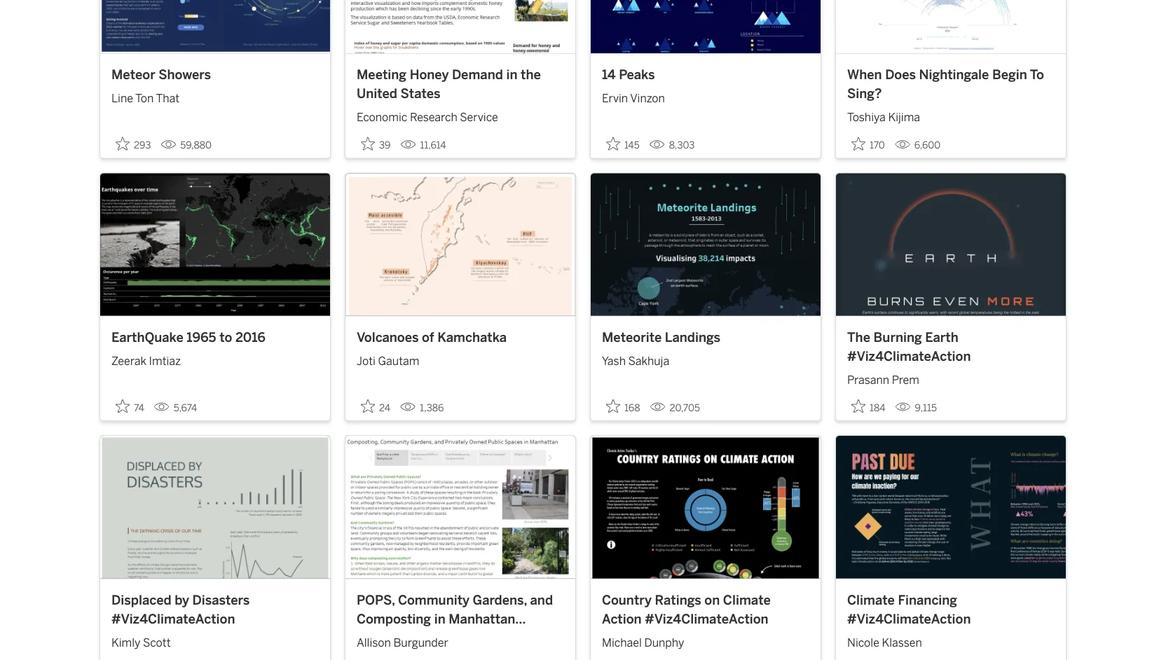 Task type: describe. For each thing, give the bounding box(es) containing it.
#viz4climateaction inside pops, community gardens, and composting in manhattan #viz4climateaction
[[357, 631, 480, 646]]

economic
[[357, 111, 407, 124]]

kimly scott
[[111, 636, 171, 650]]

1965
[[187, 330, 216, 345]]

14
[[602, 67, 616, 82]]

14 peaks link
[[602, 65, 809, 84]]

meeting honey demand in the united states link
[[357, 65, 564, 103]]

1,386 views element
[[395, 396, 450, 419]]

workbook thumbnail image for ratings
[[591, 436, 821, 579]]

composting
[[357, 611, 431, 627]]

financing
[[898, 592, 957, 608]]

country ratings on climate action #viz4climateaction
[[602, 592, 771, 627]]

#viz4climateaction down burning
[[847, 349, 971, 364]]

pops, community gardens, and composting in manhattan #viz4climateaction
[[357, 592, 553, 646]]

toshiya
[[847, 111, 886, 124]]

the burning earth #viz4climateaction
[[847, 330, 971, 364]]

service
[[460, 111, 498, 124]]

yash sakhuja
[[602, 354, 669, 368]]

demand
[[452, 67, 503, 82]]

and
[[530, 592, 553, 608]]

dunphy
[[644, 636, 684, 650]]

170
[[870, 139, 885, 151]]

when does nightingale begin to sing?
[[847, 67, 1044, 101]]

allison burgunder
[[357, 636, 448, 650]]

when
[[847, 67, 882, 82]]

peaks
[[619, 67, 655, 82]]

ervin vinzon link
[[602, 84, 809, 107]]

climate inside climate financing #viz4climateaction
[[847, 592, 895, 608]]

8,303 views element
[[644, 134, 700, 157]]

economic research service link
[[357, 103, 564, 126]]

20,705 views element
[[644, 396, 706, 419]]

5,674 views element
[[148, 396, 203, 419]]

the burning earth #viz4climateaction link
[[847, 328, 1055, 366]]

scott
[[143, 636, 171, 650]]

kimly
[[111, 636, 140, 650]]

workbook thumbnail image for burning
[[836, 173, 1066, 316]]

displaced by disasters #viz4climateaction link
[[111, 590, 319, 629]]

ervin
[[602, 92, 628, 105]]

on
[[705, 592, 720, 608]]

joti gautam
[[357, 354, 419, 368]]

ervin vinzon
[[602, 92, 665, 105]]

that
[[156, 92, 180, 105]]

states
[[401, 86, 440, 101]]

5,674
[[174, 402, 197, 414]]

michael dunphy link
[[602, 629, 809, 651]]

the
[[521, 67, 541, 82]]

displaced
[[111, 592, 171, 608]]

Add Favorite button
[[357, 132, 395, 155]]

workbook thumbnail image for by
[[100, 436, 330, 579]]

20,705
[[670, 402, 700, 414]]

to
[[219, 330, 232, 345]]

country ratings on climate action #viz4climateaction link
[[602, 590, 809, 629]]

zeerak
[[111, 354, 146, 368]]

workbook thumbnail image for showers
[[100, 0, 330, 53]]

Add Favorite button
[[847, 132, 889, 155]]

meeting
[[357, 67, 407, 82]]

community
[[398, 592, 470, 608]]

gautam
[[378, 354, 419, 368]]

workbook thumbnail image for landings
[[591, 173, 821, 316]]

meteorite landings
[[602, 330, 721, 345]]

volcanoes of kamchatka
[[357, 330, 507, 345]]

39
[[379, 139, 391, 151]]

begin
[[992, 67, 1027, 82]]

imtiaz
[[149, 354, 181, 368]]

#viz4climateaction up 'klassen'
[[847, 611, 971, 627]]

meteor
[[111, 67, 155, 82]]

meteor showers link
[[111, 65, 319, 84]]

allison
[[357, 636, 391, 650]]

gardens,
[[473, 592, 527, 608]]

volcanoes of kamchatka link
[[357, 328, 564, 347]]

climate financing #viz4climateaction
[[847, 592, 971, 627]]

by
[[175, 592, 189, 608]]

145
[[624, 139, 640, 151]]

meteorite landings link
[[602, 328, 809, 347]]

does
[[885, 67, 916, 82]]

vinzon
[[630, 92, 665, 105]]

toshiya kijima
[[847, 111, 920, 124]]

Add Favorite button
[[357, 395, 395, 418]]

#viz4climateaction inside displaced by disasters #viz4climateaction
[[111, 611, 235, 627]]



Task type: locate. For each thing, give the bounding box(es) containing it.
nicole
[[847, 636, 879, 650]]

workbook thumbnail image for community
[[346, 436, 575, 579]]

workbook thumbnail image for 1965
[[100, 173, 330, 316]]

prasann
[[847, 374, 889, 387]]

allison burgunder link
[[357, 629, 564, 651]]

united
[[357, 86, 397, 101]]

research
[[410, 111, 457, 124]]

displaced by disasters #viz4climateaction
[[111, 592, 250, 627]]

24
[[379, 402, 390, 414]]

climate inside country ratings on climate action #viz4climateaction
[[723, 592, 771, 608]]

joti gautam link
[[357, 347, 564, 369]]

showers
[[159, 67, 211, 82]]

14 peaks
[[602, 67, 655, 82]]

disasters
[[192, 592, 250, 608]]

Add Favorite button
[[111, 132, 155, 155]]

ton
[[135, 92, 154, 105]]

landings
[[665, 330, 721, 345]]

earth
[[925, 330, 959, 345]]

#viz4climateaction
[[847, 349, 971, 364], [111, 611, 235, 627], [645, 611, 769, 627], [847, 611, 971, 627], [357, 631, 480, 646]]

nicole klassen link
[[847, 629, 1055, 651]]

workbook thumbnail image
[[100, 0, 330, 53], [346, 0, 575, 53], [591, 0, 821, 53], [836, 0, 1066, 53], [100, 173, 330, 316], [346, 173, 575, 316], [591, 173, 821, 316], [836, 173, 1066, 316], [100, 436, 330, 579], [346, 436, 575, 579], [591, 436, 821, 579], [836, 436, 1066, 579]]

#viz4climateaction inside country ratings on climate action #viz4climateaction
[[645, 611, 769, 627]]

toshiya kijima link
[[847, 103, 1055, 126]]

nightingale
[[919, 67, 989, 82]]

nicole klassen
[[847, 636, 922, 650]]

economic research service
[[357, 111, 498, 124]]

6,600
[[914, 139, 941, 151]]

volcanoes
[[357, 330, 419, 345]]

burgunder
[[393, 636, 448, 650]]

59,880
[[180, 139, 212, 151]]

Add Favorite button
[[111, 395, 148, 418]]

yash
[[602, 354, 626, 368]]

kijima
[[888, 111, 920, 124]]

2 climate from the left
[[847, 592, 895, 608]]

0 horizontal spatial in
[[434, 611, 446, 627]]

1 climate from the left
[[723, 592, 771, 608]]

burning
[[874, 330, 922, 345]]

workbook thumbnail image for honey
[[346, 0, 575, 53]]

sakhuja
[[628, 354, 669, 368]]

michael
[[602, 636, 642, 650]]

8,303
[[669, 139, 695, 151]]

59,880 views element
[[155, 134, 217, 157]]

to
[[1030, 67, 1044, 82]]

workbook thumbnail image for peaks
[[591, 0, 821, 53]]

prem
[[892, 374, 919, 387]]

0 horizontal spatial climate
[[723, 592, 771, 608]]

klassen
[[882, 636, 922, 650]]

workbook thumbnail image for of
[[346, 173, 575, 316]]

yash sakhuja link
[[602, 347, 809, 369]]

1 horizontal spatial in
[[506, 67, 518, 82]]

#viz4climateaction down the on
[[645, 611, 769, 627]]

the
[[847, 330, 870, 345]]

michael dunphy
[[602, 636, 684, 650]]

earthquake 1965 to 2016
[[111, 330, 265, 345]]

meeting honey demand in the united states
[[357, 67, 541, 101]]

prasann prem link
[[847, 366, 1055, 389]]

in
[[506, 67, 518, 82], [434, 611, 446, 627]]

workbook thumbnail image for financing
[[836, 436, 1066, 579]]

country
[[602, 592, 652, 608]]

#viz4climateaction down the by
[[111, 611, 235, 627]]

zeerak imtiaz link
[[111, 347, 319, 369]]

1 horizontal spatial climate
[[847, 592, 895, 608]]

line ton that
[[111, 92, 180, 105]]

1,386
[[420, 402, 444, 414]]

action
[[602, 611, 642, 627]]

1 vertical spatial in
[[434, 611, 446, 627]]

climate
[[723, 592, 771, 608], [847, 592, 895, 608]]

kimly scott link
[[111, 629, 319, 651]]

when does nightingale begin to sing? link
[[847, 65, 1055, 103]]

0 vertical spatial in
[[506, 67, 518, 82]]

zeerak imtiaz
[[111, 354, 181, 368]]

climate up nicole
[[847, 592, 895, 608]]

9,115
[[915, 402, 937, 414]]

kamchatka
[[437, 330, 507, 345]]

pops, community gardens, and composting in manhattan #viz4climateaction link
[[357, 590, 564, 646]]

earthquake
[[111, 330, 183, 345]]

in inside pops, community gardens, and composting in manhattan #viz4climateaction
[[434, 611, 446, 627]]

meteorite
[[602, 330, 662, 345]]

168
[[624, 402, 640, 414]]

line ton that link
[[111, 84, 319, 107]]

sing?
[[847, 86, 882, 101]]

in left the
[[506, 67, 518, 82]]

workbook thumbnail image for does
[[836, 0, 1066, 53]]

#viz4climateaction down composting
[[357, 631, 480, 646]]

Add Favorite button
[[602, 132, 644, 155]]

11,614 views element
[[395, 134, 452, 157]]

11,614
[[420, 139, 446, 151]]

prasann prem
[[847, 374, 919, 387]]

honey
[[410, 67, 449, 82]]

184
[[870, 402, 886, 414]]

9,115 views element
[[890, 396, 943, 419]]

Add Favorite button
[[602, 395, 644, 418]]

meteor showers
[[111, 67, 211, 82]]

pops,
[[357, 592, 395, 608]]

Add Favorite button
[[847, 395, 890, 418]]

climate right the on
[[723, 592, 771, 608]]

manhattan
[[449, 611, 515, 627]]

6,600 views element
[[889, 134, 946, 157]]

2016
[[235, 330, 265, 345]]

ratings
[[655, 592, 701, 608]]

74
[[134, 402, 144, 414]]

line
[[111, 92, 133, 105]]

in down community
[[434, 611, 446, 627]]

climate financing #viz4climateaction link
[[847, 590, 1055, 629]]

in inside meeting honey demand in the united states
[[506, 67, 518, 82]]



Task type: vqa. For each thing, say whether or not it's contained in the screenshot.


